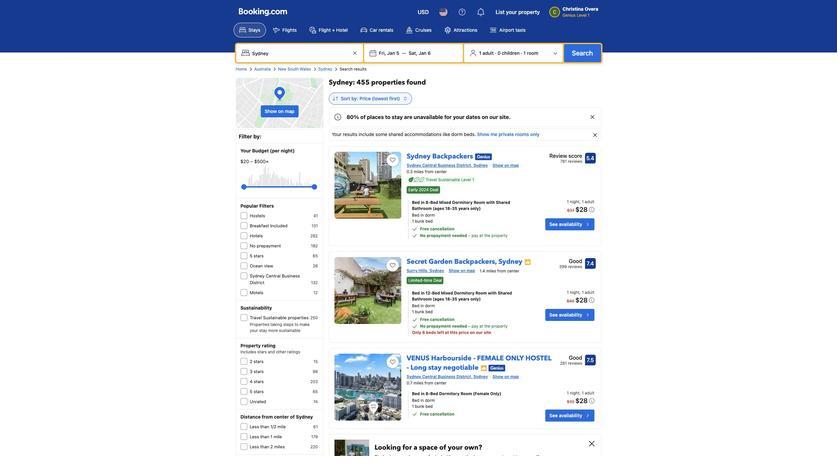 Task type: locate. For each thing, give the bounding box(es) containing it.
281
[[561, 361, 567, 366]]

0 vertical spatial room
[[474, 200, 486, 205]]

breakfast
[[250, 223, 269, 228]]

australia link
[[255, 66, 271, 72]]

1 vertical spatial this property is part of our preferred partner program. it's committed to providing excellent service and good value. it'll pay us a higher commission if you make a booking. image
[[481, 365, 488, 372]]

1 inside christina overa genius level 1
[[588, 13, 590, 18]]

3 less from the top
[[250, 444, 259, 450]]

see for secret garden backpackers, sydney
[[550, 312, 558, 318]]

2 , from the top
[[580, 290, 581, 295]]

sat, jan 6 button
[[406, 47, 434, 59]]

reviews inside good 281 reviews
[[569, 361, 583, 366]]

0 vertical spatial bathroom
[[412, 206, 432, 211]]

pay for garden
[[472, 324, 479, 329]]

your left the own?
[[448, 443, 463, 452]]

1 bed from the top
[[426, 219, 433, 224]]

1 bed in dorm 1 bunk bed from the top
[[412, 213, 435, 224]]

stay left are
[[392, 114, 403, 120]]

2 see availability from the top
[[550, 312, 583, 318]]

2 vertical spatial availability
[[560, 413, 583, 419]]

at up the only 6 beds left at this price on our site
[[480, 324, 484, 329]]

(ages inside 'bed in 12-bed mixed dormitory room with shared bathroom (ages 18-35 years only)'
[[433, 297, 445, 302]]

3 night from the top
[[571, 391, 580, 396]]

3 than from the top
[[261, 444, 269, 450]]

1 vertical spatial reviews
[[569, 264, 583, 269]]

0 vertical spatial by:
[[352, 96, 359, 101]]

,
[[580, 199, 581, 204], [580, 290, 581, 295], [580, 391, 581, 396]]

1 horizontal spatial of
[[361, 114, 366, 120]]

1 vertical spatial availability
[[560, 312, 583, 318]]

car rentals link
[[355, 23, 399, 37]]

2 bunk from the top
[[415, 310, 425, 315]]

prepayment up left
[[427, 324, 451, 329]]

182
[[311, 244, 318, 249]]

dormitory inside 'bed in 12-bed mixed dormitory room with shared bathroom (ages 18-35 years only)'
[[455, 291, 475, 296]]

review score element
[[550, 152, 583, 160]]

1 horizontal spatial properties
[[372, 78, 405, 87]]

night up $40
[[571, 290, 580, 295]]

with inside 'bed in 12-bed mixed dormitory room with shared bathroom (ages 18-35 years only)'
[[489, 291, 497, 296]]

to right the places
[[386, 114, 391, 120]]

mile right 1/2
[[278, 424, 286, 430]]

your left include
[[332, 131, 342, 137]]

2 vertical spatial bunk
[[415, 404, 425, 409]]

with
[[487, 200, 495, 205], [489, 291, 497, 296]]

sydney backpackers
[[407, 152, 474, 161]]

private
[[499, 131, 514, 137]]

0 vertical spatial reviews
[[569, 159, 583, 164]]

from for sydney backpackers
[[425, 169, 434, 174]]

deal for garden
[[434, 278, 442, 283]]

1 horizontal spatial ·
[[521, 50, 523, 56]]

8- for dormitory
[[426, 391, 431, 396]]

needed up "price"
[[452, 324, 467, 329]]

2 1 night , 1 adult from the top
[[568, 290, 595, 295]]

district, for harbourside
[[457, 374, 473, 379]]

– for sydney
[[469, 233, 471, 238]]

reviews inside the review score 781 reviews
[[569, 159, 583, 164]]

1 horizontal spatial stay
[[392, 114, 403, 120]]

1 district, from the top
[[457, 163, 473, 168]]

2 sydney central business district, sydney from the top
[[407, 374, 488, 379]]

1 horizontal spatial travel
[[426, 177, 438, 182]]

bed in dorm 1 bunk bed down 12-
[[412, 304, 435, 315]]

2 bed from the top
[[426, 310, 433, 315]]

1 vertical spatial bunk
[[415, 310, 425, 315]]

reviews for venus harbourside - female only hostel - long stay negotiable
[[569, 361, 583, 366]]

dormitory down 'travel sustainable level 1'
[[453, 200, 473, 205]]

1 vertical spatial properties
[[288, 315, 309, 320]]

center for secret garden backpackers, sydney
[[508, 269, 520, 274]]

map for venus harbourside - female only hostel - long stay negotiable
[[511, 374, 519, 379]]

sustainable down backpackers
[[439, 177, 461, 182]]

0 vertical spatial no
[[421, 233, 426, 238]]

1 vertical spatial –
[[469, 233, 471, 238]]

miles down less than 1 mile
[[274, 444, 285, 450]]

adult inside 'dropdown button'
[[483, 50, 494, 56]]

only) for garden
[[471, 297, 481, 302]]

1 good from the top
[[570, 258, 583, 264]]

2 years from the top
[[459, 297, 470, 302]]

australia
[[255, 67, 271, 72]]

0
[[498, 50, 501, 56]]

review
[[550, 153, 568, 159]]

2 good from the top
[[570, 355, 583, 361]]

1 reviews from the top
[[569, 159, 583, 164]]

1 18- from the top
[[446, 206, 452, 211]]

business inside sydney central business district
[[282, 273, 300, 279]]

1 night , 1 adult up $32
[[568, 391, 595, 396]]

properties
[[250, 322, 270, 327]]

more
[[269, 328, 278, 333]]

0 vertical spatial bunk
[[415, 219, 425, 224]]

12
[[314, 290, 318, 295]]

0 vertical spatial years
[[459, 206, 470, 211]]

pay up backpackers,
[[472, 233, 479, 238]]

0 horizontal spatial stay
[[260, 328, 267, 333]]

show for venus harbourside - female only hostel - long stay negotiable
[[493, 374, 504, 379]]

2 district, from the top
[[457, 374, 473, 379]]

1 horizontal spatial level
[[577, 13, 587, 18]]

2 pay from the top
[[472, 324, 479, 329]]

shared inside bed in 8-bed mixed dormitory room with shared bathroom (ages 18-35 years only)
[[496, 200, 511, 205]]

$500+
[[254, 159, 269, 164]]

2 · from the left
[[521, 50, 523, 56]]

mixed down 'travel sustainable level 1'
[[440, 200, 452, 205]]

scored 7.5 element
[[586, 355, 596, 366]]

1 vertical spatial central
[[266, 273, 281, 279]]

good element for venus harbourside - female only hostel - long stay negotiable
[[561, 354, 583, 362]]

2 than from the top
[[261, 434, 269, 440]]

1 years from the top
[[459, 206, 470, 211]]

1 vertical spatial room
[[476, 291, 487, 296]]

- left long
[[407, 363, 409, 372]]

1 night , 1 adult for sydney backpackers
[[568, 199, 595, 204]]

show for sydney backpackers
[[493, 163, 504, 168]]

good 399 reviews
[[560, 258, 583, 269]]

at for backpackers
[[480, 233, 484, 238]]

1 sydney central business district, sydney from the top
[[407, 163, 488, 168]]

secret garden backpackers, sydney image
[[335, 257, 402, 324]]

0 vertical spatial pay
[[472, 233, 479, 238]]

1 vertical spatial 6
[[423, 330, 426, 335]]

, for sydney backpackers
[[580, 199, 581, 204]]

18- for garden
[[446, 297, 452, 302]]

18-
[[446, 206, 452, 211], [446, 297, 452, 302]]

2 bed in dorm 1 bunk bed from the top
[[412, 304, 435, 315]]

0 vertical spatial sydney central business district, sydney
[[407, 163, 488, 168]]

0 vertical spatial this property is part of our preferred partner program. it's committed to providing excellent service and good value. it'll pay us a higher commission if you make a booking. image
[[525, 259, 532, 266]]

properties
[[372, 78, 405, 87], [288, 315, 309, 320]]

2 5 stars from the top
[[250, 389, 264, 394]]

2 vertical spatial stay
[[429, 363, 442, 372]]

5 up the "ocean"
[[250, 253, 253, 259]]

1 · from the left
[[495, 50, 497, 56]]

mixed right 12-
[[441, 291, 454, 296]]

18- inside bed in 8-bed mixed dormitory room with shared bathroom (ages 18-35 years only)
[[446, 206, 452, 211]]

property rating includes stars and other ratings
[[241, 343, 301, 355]]

show
[[265, 108, 277, 114], [478, 131, 490, 137], [493, 163, 504, 168], [449, 268, 460, 273], [493, 374, 504, 379]]

0 vertical spatial 18-
[[446, 206, 452, 211]]

room
[[528, 50, 539, 56]]

4 stars
[[250, 379, 264, 384]]

(ages down early 2024 deal
[[433, 206, 445, 211]]

jan
[[388, 50, 396, 56], [419, 50, 427, 56]]

dormitory inside bed in 8-bed mixed dormitory room with shared bathroom (ages 18-35 years only)
[[453, 200, 473, 205]]

reviews inside good 399 reviews
[[569, 264, 583, 269]]

2 bathroom from the top
[[412, 297, 432, 302]]

0 horizontal spatial for
[[403, 443, 412, 452]]

our left "site."
[[490, 114, 499, 120]]

early
[[409, 187, 418, 192]]

your for your results include some shared accommodations like dorm beds. show me private rooms only
[[332, 131, 342, 137]]

0 vertical spatial central
[[423, 163, 437, 168]]

·
[[495, 50, 497, 56], [521, 50, 523, 56]]

no prepayment needed – pay at the property up "price"
[[421, 324, 508, 329]]

at for garden
[[480, 324, 484, 329]]

1 night from the top
[[571, 199, 580, 204]]

dormitory down secret garden backpackers, sydney
[[455, 291, 475, 296]]

room inside 'bed in 12-bed mixed dormitory room with shared bathroom (ages 18-35 years only)'
[[476, 291, 487, 296]]

center for venus harbourside - female only hostel - long stay negotiable
[[435, 381, 447, 386]]

motels
[[250, 290, 264, 295]]

see availability down $40
[[550, 312, 583, 318]]

35 inside 'bed in 12-bed mixed dormitory room with shared bathroom (ages 18-35 years only)'
[[452, 297, 458, 302]]

0 vertical spatial 6
[[428, 50, 431, 56]]

(ages inside bed in 8-bed mixed dormitory room with shared bathroom (ages 18-35 years only)
[[433, 206, 445, 211]]

only
[[531, 131, 540, 137]]

1 night , 1 adult up $37
[[568, 199, 595, 204]]

dormitory
[[453, 200, 473, 205], [455, 291, 475, 296], [440, 391, 460, 396]]

than for 1
[[261, 434, 269, 440]]

miles for sydney backpackers
[[414, 169, 424, 174]]

room for garden
[[476, 291, 487, 296]]

deal
[[430, 187, 439, 192], [434, 278, 442, 283]]

this property is part of our preferred partner program. it's committed to providing excellent service and good value. it'll pay us a higher commission if you make a booking. image
[[525, 259, 532, 266], [481, 365, 488, 372]]

property for sydney backpackers
[[492, 233, 508, 238]]

the up 'site'
[[485, 324, 491, 329]]

2 see availability link from the top
[[546, 309, 595, 321]]

shared inside 'bed in 12-bed mixed dormitory room with shared bathroom (ages 18-35 years only)'
[[498, 291, 513, 296]]

sydney backpackers image
[[335, 152, 402, 219]]

2 8- from the top
[[426, 391, 431, 396]]

than up less than 2 miles
[[261, 434, 269, 440]]

properties inside travel sustainable properties 250 properties taking steps to make your stay more sustainable
[[288, 315, 309, 320]]

search inside button
[[573, 49, 594, 57]]

8- down 2024
[[426, 200, 431, 205]]

80% of places to stay are unavailable for your dates on our site.
[[347, 114, 511, 120]]

1 vertical spatial bed
[[426, 310, 433, 315]]

1 vertical spatial than
[[261, 434, 269, 440]]

5
[[397, 50, 400, 56], [250, 253, 253, 259], [250, 389, 253, 394]]

2 availability from the top
[[560, 312, 583, 318]]

1 8- from the top
[[426, 200, 431, 205]]

3 reviews from the top
[[569, 361, 583, 366]]

5 left —
[[397, 50, 400, 56]]

to inside travel sustainable properties 250 properties taking steps to make your stay more sustainable
[[295, 322, 299, 327]]

1 vertical spatial 35
[[452, 297, 458, 302]]

sustainable
[[279, 328, 301, 333]]

on inside show on map button
[[278, 108, 284, 114]]

2 18- from the top
[[446, 297, 452, 302]]

pay for backpackers
[[472, 233, 479, 238]]

1 night , 1 adult for secret garden backpackers, sydney
[[568, 290, 595, 295]]

$28 right $32
[[576, 397, 588, 405]]

includes
[[241, 350, 257, 355]]

from down long
[[425, 381, 434, 386]]

2 less from the top
[[250, 434, 259, 440]]

sydney backpackers link
[[407, 149, 474, 161]]

2 free cancellation from the top
[[421, 317, 455, 322]]

0 horizontal spatial level
[[462, 177, 472, 182]]

properties for 455
[[372, 78, 405, 87]]

2 the from the top
[[485, 324, 491, 329]]

availability down $37
[[560, 222, 583, 227]]

1 than from the top
[[261, 424, 269, 430]]

1 vertical spatial 8-
[[426, 391, 431, 396]]

business for venus
[[438, 374, 456, 379]]

0 vertical spatial 5 stars
[[250, 253, 264, 259]]

- left the female
[[474, 354, 476, 363]]

at right left
[[445, 330, 449, 335]]

0 horizontal spatial sustainable
[[263, 315, 287, 320]]

0 vertical spatial bed
[[426, 219, 433, 224]]

less down less than 1 mile
[[250, 444, 259, 450]]

stars inside property rating includes stars and other ratings
[[258, 350, 267, 355]]

0 vertical spatial free
[[421, 227, 429, 232]]

1 vertical spatial 2
[[271, 444, 273, 450]]

availability down $32
[[560, 413, 583, 419]]

years inside bed in 8-bed mixed dormitory room with shared bathroom (ages 18-35 years only)
[[459, 206, 470, 211]]

travel for level
[[426, 177, 438, 182]]

2 cancellation from the top
[[430, 317, 455, 322]]

map inside button
[[285, 108, 295, 114]]

sydney central business district, sydney down negotiable
[[407, 374, 488, 379]]

18- inside 'bed in 12-bed mixed dormitory room with shared bathroom (ages 18-35 years only)'
[[446, 297, 452, 302]]

less up less than 2 miles
[[250, 434, 259, 440]]

1 , from the top
[[580, 199, 581, 204]]

2 vertical spatial night
[[571, 391, 580, 396]]

your for your budget (per night)
[[241, 148, 251, 154]]

bathroom inside bed in 8-bed mixed dormitory room with shared bathroom (ages 18-35 years only)
[[412, 206, 432, 211]]

3 see availability link from the top
[[546, 410, 595, 422]]

1 cancellation from the top
[[430, 227, 455, 232]]

results up "455"
[[354, 67, 367, 72]]

night up $37
[[571, 199, 580, 204]]

2 35 from the top
[[452, 297, 458, 302]]

site.
[[500, 114, 511, 120]]

1 free cancellation from the top
[[421, 227, 455, 232]]

steps
[[283, 322, 294, 327]]

1 vertical spatial (ages
[[433, 297, 445, 302]]

3 bunk from the top
[[415, 404, 425, 409]]

2 (ages from the top
[[433, 297, 445, 302]]

level up 'bed in 8-bed mixed dormitory room with shared bathroom (ages 18-35 years only)' link
[[462, 177, 472, 182]]

bunk down early 2024 deal
[[415, 219, 425, 224]]

3 cancellation from the top
[[430, 412, 455, 417]]

prepayment for secret
[[427, 324, 451, 329]]

prepayment down hotels
[[257, 243, 281, 249]]

stay right long
[[429, 363, 442, 372]]

new south wales link
[[278, 66, 311, 72]]

free cancellation for garden
[[421, 317, 455, 322]]

1 vertical spatial travel
[[250, 315, 262, 320]]

bed in dorm 1 bunk bed for secret
[[412, 304, 435, 315]]

1 horizontal spatial jan
[[419, 50, 427, 56]]

2 vertical spatial business
[[438, 374, 456, 379]]

years inside 'bed in 12-bed mixed dormitory room with shared bathroom (ages 18-35 years only)'
[[459, 297, 470, 302]]

1 less from the top
[[250, 424, 259, 430]]

2 vertical spatial central
[[423, 374, 437, 379]]

reviews right 781
[[569, 159, 583, 164]]

1 night , 1 adult
[[568, 199, 595, 204], [568, 290, 595, 295], [568, 391, 595, 396]]

dormitory for backpackers
[[453, 200, 473, 205]]

popular
[[241, 203, 258, 209]]

from for secret garden backpackers, sydney
[[498, 269, 507, 274]]

0 horizontal spatial ·
[[495, 50, 497, 56]]

flight + hotel link
[[304, 23, 354, 37]]

7.4
[[587, 261, 595, 267]]

bunk up only
[[415, 310, 425, 315]]

the up backpackers,
[[485, 233, 491, 238]]

center up 'travel sustainable level 1'
[[435, 169, 447, 174]]

1 bathroom from the top
[[412, 206, 432, 211]]

beds
[[427, 330, 436, 335]]

scored 7.4 element
[[586, 258, 596, 269]]

2 vertical spatial less
[[250, 444, 259, 450]]

1 needed from the top
[[452, 233, 467, 238]]

1 availability from the top
[[560, 222, 583, 227]]

sydney inside sydney central business district
[[250, 273, 265, 279]]

0 vertical spatial 2
[[250, 359, 253, 364]]

1 vertical spatial for
[[403, 443, 412, 452]]

search button
[[565, 44, 602, 62]]

genius discounts available at this property. image
[[476, 153, 492, 160], [476, 153, 492, 160], [489, 365, 506, 372], [489, 365, 506, 372]]

stay
[[392, 114, 403, 120], [260, 328, 267, 333], [429, 363, 442, 372]]

1 see from the top
[[550, 222, 558, 227]]

1 vertical spatial see
[[550, 312, 558, 318]]

3 bed in dorm 1 bunk bed from the top
[[412, 398, 435, 409]]

1 (ages from the top
[[433, 206, 445, 211]]

5 stars up the "ocean"
[[250, 253, 264, 259]]

1 horizontal spatial by:
[[352, 96, 359, 101]]

deal right time
[[434, 278, 442, 283]]

central down view
[[266, 273, 281, 279]]

bed down 12-
[[426, 310, 433, 315]]

$28 right $40
[[576, 296, 588, 304]]

1 only) from the top
[[471, 206, 481, 211]]

1 bunk from the top
[[415, 219, 425, 224]]

0 vertical spatial sustainable
[[439, 177, 461, 182]]

by: right "sort"
[[352, 96, 359, 101]]

ocean view
[[250, 263, 274, 269]]

your right "list" at the top of the page
[[507, 9, 518, 15]]

than down less than 1 mile
[[261, 444, 269, 450]]

2 only) from the top
[[471, 297, 481, 302]]

1 night , 1 adult up $40
[[568, 290, 595, 295]]

sydney
[[319, 67, 333, 72], [407, 152, 431, 161], [407, 163, 422, 168], [474, 163, 488, 168], [499, 257, 523, 266], [430, 268, 445, 273], [250, 273, 265, 279], [407, 374, 422, 379], [474, 374, 488, 379], [296, 414, 313, 420]]

bed down 0.7 miles from center
[[426, 404, 433, 409]]

from up the less than 1/2 mile at the bottom left of page
[[262, 414, 273, 420]]

1 vertical spatial with
[[489, 291, 497, 296]]

0 vertical spatial property
[[519, 9, 540, 15]]

–
[[251, 159, 253, 164], [469, 233, 471, 238], [469, 324, 471, 329]]

see
[[550, 222, 558, 227], [550, 312, 558, 318], [550, 413, 558, 419]]

travel down 0.3 miles from center
[[426, 177, 438, 182]]

1 vertical spatial deal
[[434, 278, 442, 283]]

1 no prepayment needed – pay at the property from the top
[[421, 233, 508, 238]]

1 vertical spatial less
[[250, 434, 259, 440]]

list your property link
[[492, 4, 544, 20]]

mixed
[[440, 200, 452, 205], [441, 291, 454, 296]]

2 vertical spatial 1 night , 1 adult
[[568, 391, 595, 396]]

by: for sort
[[352, 96, 359, 101]]

show inside show on map button
[[265, 108, 277, 114]]

group
[[244, 182, 315, 192]]

availability
[[560, 222, 583, 227], [560, 312, 583, 318], [560, 413, 583, 419]]

1 vertical spatial sydney central business district, sydney
[[407, 374, 488, 379]]

stay down properties
[[260, 328, 267, 333]]

reviews right 281
[[569, 361, 583, 366]]

bathroom inside 'bed in 12-bed mixed dormitory room with shared bathroom (ages 18-35 years only)'
[[412, 297, 432, 302]]

no prepayment needed – pay at the property for backpackers
[[421, 233, 508, 238]]

$32
[[568, 399, 575, 404]]

show on map for secret garden backpackers, sydney
[[449, 268, 476, 273]]

search results updated. sydney: 455 properties found. element
[[329, 78, 602, 87]]

usd button
[[414, 4, 433, 20]]

0 vertical spatial free cancellation
[[421, 227, 455, 232]]

3 availability from the top
[[560, 413, 583, 419]]

only) inside 'bed in 12-bed mixed dormitory room with shared bathroom (ages 18-35 years only)'
[[471, 297, 481, 302]]

good element left scored 7.5 element
[[561, 354, 583, 362]]

1 35 from the top
[[452, 206, 458, 211]]

less than 2 miles
[[250, 444, 285, 450]]

property
[[519, 9, 540, 15], [492, 233, 508, 238], [492, 324, 508, 329]]

mile for less than 1 mile
[[274, 434, 282, 440]]

1 1 night , 1 adult from the top
[[568, 199, 595, 204]]

center right 1.4
[[508, 269, 520, 274]]

1 vertical spatial years
[[459, 297, 470, 302]]

property
[[241, 343, 261, 349]]

1 vertical spatial by:
[[254, 133, 262, 139]]

0 vertical spatial at
[[480, 233, 484, 238]]

61
[[314, 425, 318, 430]]

1 vertical spatial sustainable
[[263, 315, 287, 320]]

dorm down 12-
[[425, 304, 435, 309]]

cancellation down bed in 8-bed dormitory room (female only) on the bottom of page
[[430, 412, 455, 417]]

see for sydney backpackers
[[550, 222, 558, 227]]

0 horizontal spatial of
[[290, 414, 295, 420]]

2 reviews from the top
[[569, 264, 583, 269]]

see availability link for sydney backpackers
[[546, 219, 595, 231]]

1 vertical spatial free
[[421, 317, 429, 322]]

room for backpackers
[[474, 200, 486, 205]]

show on map for sydney backpackers
[[493, 163, 519, 168]]

miles
[[414, 169, 424, 174], [487, 269, 497, 274], [414, 381, 424, 386], [274, 444, 285, 450]]

good inside good 281 reviews
[[570, 355, 583, 361]]

central for sydney
[[423, 163, 437, 168]]

8- inside bed in 8-bed mixed dormitory room with shared bathroom (ages 18-35 years only)
[[426, 200, 431, 205]]

dormitory down 0.7 miles from center
[[440, 391, 460, 396]]

bed in dorm 1 bunk bed down early 2024 deal
[[412, 213, 435, 224]]

– up "secret garden backpackers, sydney" link
[[469, 233, 471, 238]]

1 vertical spatial district,
[[457, 374, 473, 379]]

to left make
[[295, 322, 299, 327]]

bed in dorm 1 bunk bed down 0.7 miles from center
[[412, 398, 435, 409]]

mixed for backpackers
[[440, 200, 452, 205]]

some
[[376, 131, 388, 137]]

availability down $40
[[560, 312, 583, 318]]

1 jan from the left
[[388, 50, 396, 56]]

mixed inside bed in 8-bed mixed dormitory room with shared bathroom (ages 18-35 years only)
[[440, 200, 452, 205]]

6 right only
[[423, 330, 426, 335]]

only) for backpackers
[[471, 206, 481, 211]]

18- for backpackers
[[446, 206, 452, 211]]

breakfast included
[[250, 223, 288, 228]]

good element
[[560, 257, 583, 265], [561, 354, 583, 362]]

1 $28 from the top
[[576, 206, 588, 213]]

see availability link down $37
[[546, 219, 595, 231]]

0 vertical spatial prepayment
[[427, 233, 451, 238]]

65 up 26
[[313, 254, 318, 259]]

car rentals
[[370, 27, 394, 33]]

night for sydney backpackers
[[571, 199, 580, 204]]

2 vertical spatial free cancellation
[[421, 412, 455, 417]]

1 horizontal spatial sustainable
[[439, 177, 461, 182]]

travel inside travel sustainable properties 250 properties taking steps to make your stay more sustainable
[[250, 315, 262, 320]]

bed
[[426, 219, 433, 224], [426, 310, 433, 315], [426, 404, 433, 409]]

scored 5.4 element
[[586, 153, 596, 164]]

3 $28 from the top
[[576, 397, 588, 405]]

1 pay from the top
[[472, 233, 479, 238]]

0 vertical spatial less
[[250, 424, 259, 430]]

2 no prepayment needed – pay at the property from the top
[[421, 324, 508, 329]]

0 vertical spatial than
[[261, 424, 269, 430]]

sustainable up "taking"
[[263, 315, 287, 320]]

search
[[573, 49, 594, 57], [340, 67, 353, 72]]

0 vertical spatial 1 night , 1 adult
[[568, 199, 595, 204]]

miles right 0.3
[[414, 169, 424, 174]]

1 vertical spatial $28
[[576, 296, 588, 304]]

1 see availability link from the top
[[546, 219, 595, 231]]

2 $28 from the top
[[576, 296, 588, 304]]

adult for $37
[[585, 199, 595, 204]]

unrated
[[250, 399, 266, 404]]

central for venus
[[423, 374, 437, 379]]

children
[[502, 50, 520, 56]]

2 down less than 1 mile
[[271, 444, 273, 450]]

1 5 stars from the top
[[250, 253, 264, 259]]

bed in dorm 1 bunk bed for sydney
[[412, 213, 435, 224]]

see availability for secret garden backpackers, sydney
[[550, 312, 583, 318]]

65 up 74 on the left
[[313, 389, 318, 394]]

with inside bed in 8-bed mixed dormitory room with shared bathroom (ages 18-35 years only)
[[487, 200, 495, 205]]

35 for garden
[[452, 297, 458, 302]]

(ages for backpackers
[[433, 206, 445, 211]]

than left 1/2
[[261, 424, 269, 430]]

found
[[407, 78, 426, 87]]

no prepayment
[[250, 243, 281, 249]]

2024
[[419, 187, 429, 192]]

room inside bed in 8-bed mixed dormitory room with shared bathroom (ages 18-35 years only)
[[474, 200, 486, 205]]

limited-
[[409, 278, 425, 283]]

131
[[312, 223, 318, 228]]

years
[[459, 206, 470, 211], [459, 297, 470, 302]]

district, for backpackers
[[457, 163, 473, 168]]

deal right 2024
[[430, 187, 439, 192]]

sydney: 455 properties found
[[329, 78, 426, 87]]

view
[[264, 263, 274, 269]]

2 needed from the top
[[452, 324, 467, 329]]

0 vertical spatial bed in dorm 1 bunk bed
[[412, 213, 435, 224]]

2 vertical spatial see availability
[[550, 413, 583, 419]]

hotels
[[250, 233, 263, 239]]

203
[[311, 379, 318, 384]]

attractions
[[454, 27, 478, 33]]

properties for sustainable
[[288, 315, 309, 320]]

0 vertical spatial mixed
[[440, 200, 452, 205]]

good for secret garden backpackers, sydney
[[570, 258, 583, 264]]

mile for less than 1/2 mile
[[278, 424, 286, 430]]

1 horizontal spatial search
[[573, 49, 594, 57]]

for left a
[[403, 443, 412, 452]]

mixed inside 'bed in 12-bed mixed dormitory room with shared bathroom (ages 18-35 years only)'
[[441, 291, 454, 296]]

properties up make
[[288, 315, 309, 320]]

2 free from the top
[[421, 317, 429, 322]]

price
[[459, 330, 469, 335]]

map for sydney backpackers
[[511, 163, 519, 168]]

sydney up district
[[250, 273, 265, 279]]

this property is part of our preferred partner program. it's committed to providing excellent service and good value. it'll pay us a higher commission if you make a booking. image
[[525, 259, 532, 266], [481, 365, 488, 372]]

1 vertical spatial mile
[[274, 434, 282, 440]]

0 vertical spatial 8-
[[426, 200, 431, 205]]

venus harbourside - female only hostel - long stay negotiable image
[[335, 354, 402, 421]]

in
[[421, 200, 425, 205], [421, 213, 424, 218], [421, 291, 425, 296], [421, 304, 424, 309], [421, 391, 425, 396], [421, 398, 424, 403]]

see availability down $37
[[550, 222, 583, 227]]

in inside 'bed in 12-bed mixed dormitory room with shared bathroom (ages 18-35 years only)'
[[421, 291, 425, 296]]

secret garden backpackers, sydney link
[[407, 255, 523, 266]]

with for sydney backpackers
[[487, 200, 495, 205]]

sydney central business district, sydney for backpackers
[[407, 163, 488, 168]]

1 see availability from the top
[[550, 222, 583, 227]]

2 see from the top
[[550, 312, 558, 318]]

on
[[278, 108, 284, 114], [482, 114, 489, 120], [505, 163, 510, 168], [461, 268, 466, 273], [470, 330, 475, 335], [505, 374, 510, 379]]

sustainable inside travel sustainable properties 250 properties taking steps to make your stay more sustainable
[[263, 315, 287, 320]]

2 night from the top
[[571, 290, 580, 295]]

+
[[332, 27, 335, 33]]

0 horizontal spatial this property is part of our preferred partner program. it's committed to providing excellent service and good value. it'll pay us a higher commission if you make a booking. image
[[481, 365, 488, 372]]

1 vertical spatial at
[[480, 324, 484, 329]]

$28 right $37
[[576, 206, 588, 213]]

1 vertical spatial your
[[241, 148, 251, 154]]

list
[[496, 9, 505, 15]]

only) inside bed in 8-bed mixed dormitory room with shared bathroom (ages 18-35 years only)
[[471, 206, 481, 211]]

sydney down beds.
[[474, 163, 488, 168]]

budget
[[252, 148, 269, 154]]

good inside good 399 reviews
[[570, 258, 583, 264]]

1 free from the top
[[421, 227, 429, 232]]

your account menu christina overa genius level 1 element
[[550, 3, 602, 18]]

1 the from the top
[[485, 233, 491, 238]]

pay up the only 6 beds left at this price on our site
[[472, 324, 479, 329]]

the for backpackers
[[485, 233, 491, 238]]

stars
[[254, 253, 264, 259], [258, 350, 267, 355], [254, 359, 264, 364], [254, 369, 264, 374], [254, 379, 264, 384], [254, 389, 264, 394]]

results left include
[[343, 131, 358, 137]]

1 vertical spatial ,
[[580, 290, 581, 295]]

1 vertical spatial results
[[343, 131, 358, 137]]

jan right fri,
[[388, 50, 396, 56]]

and
[[268, 350, 275, 355]]

2 vertical spatial than
[[261, 444, 269, 450]]

– up "price"
[[469, 324, 471, 329]]

35 inside bed in 8-bed mixed dormitory room with shared bathroom (ages 18-35 years only)
[[452, 206, 458, 211]]

district, down negotiable
[[457, 374, 473, 379]]



Task type: describe. For each thing, give the bounding box(es) containing it.
less than 1/2 mile
[[250, 424, 286, 430]]

sydney down "venus harbourside - female only hostel - long stay negotiable"
[[474, 374, 488, 379]]

$20
[[241, 159, 249, 164]]

hostel
[[526, 354, 552, 363]]

distance
[[241, 414, 261, 420]]

2 vertical spatial dormitory
[[440, 391, 460, 396]]

beds.
[[464, 131, 476, 137]]

dormitory for garden
[[455, 291, 475, 296]]

no prepayment needed – pay at the property for garden
[[421, 324, 508, 329]]

stay inside "venus harbourside - female only hostel - long stay negotiable"
[[429, 363, 442, 372]]

secret
[[407, 257, 427, 266]]

than for 1/2
[[261, 424, 269, 430]]

travel for properties
[[250, 315, 262, 320]]

see availability link for secret garden backpackers, sydney
[[546, 309, 595, 321]]

dates
[[466, 114, 481, 120]]

central inside sydney central business district
[[266, 273, 281, 279]]

stars up unrated
[[254, 389, 264, 394]]

bed for sydney
[[426, 219, 433, 224]]

74
[[314, 399, 318, 404]]

132
[[311, 280, 318, 285]]

sydney up 0.3 miles from center
[[407, 152, 431, 161]]

cancellation for backpackers
[[430, 227, 455, 232]]

bed for secret
[[426, 310, 433, 315]]

2 vertical spatial at
[[445, 330, 449, 335]]

unavailable
[[414, 114, 444, 120]]

night for secret garden backpackers, sydney
[[571, 290, 580, 295]]

level inside christina overa genius level 1
[[577, 13, 587, 18]]

(ages for garden
[[433, 297, 445, 302]]

98
[[313, 369, 318, 374]]

see availability for sydney backpackers
[[550, 222, 583, 227]]

sydney right wales
[[319, 67, 333, 72]]

3 see from the top
[[550, 413, 558, 419]]

stars right 4
[[254, 379, 264, 384]]

41
[[314, 213, 318, 218]]

years for garden
[[459, 297, 470, 302]]

hostels
[[250, 213, 265, 218]]

bed in 8-bed mixed dormitory room with shared bathroom (ages 18-35 years only)
[[412, 200, 511, 211]]

your left "dates"
[[453, 114, 465, 120]]

3 , from the top
[[580, 391, 581, 396]]

less than 1 mile
[[250, 434, 282, 440]]

like
[[443, 131, 451, 137]]

sustainable for level
[[439, 177, 461, 182]]

fri, jan 5 — sat, jan 6
[[379, 50, 431, 56]]

179
[[311, 435, 318, 440]]

0 horizontal spatial 6
[[423, 330, 426, 335]]

sydney up 0.3
[[407, 163, 422, 168]]

miles for secret garden backpackers, sydney
[[487, 269, 497, 274]]

stars right 3
[[254, 369, 264, 374]]

car
[[370, 27, 378, 33]]

fri,
[[379, 50, 386, 56]]

2 jan from the left
[[419, 50, 427, 56]]

2 vertical spatial 5
[[250, 389, 253, 394]]

0.3
[[407, 169, 413, 174]]

sydney up the 179
[[296, 414, 313, 420]]

1 vertical spatial no
[[250, 243, 256, 249]]

dorm for bed in 8-bed mixed dormitory room with shared bathroom (ages 18-35 years only)
[[425, 213, 435, 218]]

filter by:
[[239, 133, 262, 139]]

0 vertical spatial of
[[361, 114, 366, 120]]

adult for $32
[[585, 391, 595, 396]]

no for sydney
[[421, 233, 426, 238]]

– for secret
[[469, 324, 471, 329]]

hotel
[[337, 27, 348, 33]]

include
[[359, 131, 375, 137]]

1 vertical spatial prepayment
[[257, 243, 281, 249]]

sydney central business district
[[250, 273, 300, 285]]

venus harbourside - female only hostel - long stay negotiable link
[[407, 351, 552, 372]]

property for secret garden backpackers, sydney
[[492, 324, 508, 329]]

399
[[560, 264, 567, 269]]

0 horizontal spatial -
[[407, 363, 409, 372]]

secret garden backpackers, sydney
[[407, 257, 523, 266]]

show on map for venus harbourside - female only hostel - long stay negotiable
[[493, 374, 519, 379]]

center up 1/2
[[274, 414, 289, 420]]

2 horizontal spatial of
[[440, 443, 447, 452]]

new south wales
[[278, 67, 311, 72]]

1 vertical spatial of
[[290, 414, 295, 420]]

0.7 miles from center
[[407, 381, 447, 386]]

availability for secret garden backpackers, sydney
[[560, 312, 583, 318]]

results for search
[[354, 67, 367, 72]]

rentals
[[379, 27, 394, 33]]

center for sydney backpackers
[[435, 169, 447, 174]]

airport taxis link
[[485, 23, 532, 37]]

cruises
[[416, 27, 432, 33]]

flight
[[319, 27, 331, 33]]

availability for sydney backpackers
[[560, 222, 583, 227]]

1 horizontal spatial -
[[474, 354, 476, 363]]

in inside bed in 8-bed mixed dormitory room with shared bathroom (ages 18-35 years only)
[[421, 200, 425, 205]]

$28 for sydney backpackers
[[576, 206, 588, 213]]

rooms
[[516, 131, 530, 137]]

, for secret garden backpackers, sydney
[[580, 290, 581, 295]]

sydney up '1.4 miles from center'
[[499, 257, 523, 266]]

0.7
[[407, 381, 413, 386]]

(per
[[270, 148, 280, 154]]

(lowest
[[372, 96, 389, 101]]

1 vertical spatial our
[[477, 330, 483, 335]]

venus harbourside - female only hostel - long stay negotiable
[[407, 354, 552, 372]]

show me private rooms only link
[[478, 131, 540, 137]]

1 horizontal spatial for
[[445, 114, 452, 120]]

1 vertical spatial 5
[[250, 253, 253, 259]]

space
[[419, 443, 438, 452]]

dorm for bed in 8-bed dormitory room (female only)
[[425, 398, 435, 403]]

35 for backpackers
[[452, 206, 458, 211]]

booking.com image
[[239, 8, 287, 16]]

adult for $40
[[585, 290, 595, 295]]

sydney down the garden
[[430, 268, 445, 273]]

stay inside travel sustainable properties 250 properties taking steps to make your stay more sustainable
[[260, 328, 267, 333]]

3 bed from the top
[[426, 404, 433, 409]]

455
[[357, 78, 370, 87]]

hills,
[[419, 268, 429, 273]]

—
[[402, 50, 406, 56]]

female
[[478, 354, 504, 363]]

0 vertical spatial to
[[386, 114, 391, 120]]

sydney central business district, sydney for harbourside
[[407, 374, 488, 379]]

reviews for secret garden backpackers, sydney
[[569, 264, 583, 269]]

stars up the "ocean"
[[254, 253, 264, 259]]

good element for secret garden backpackers, sydney
[[560, 257, 583, 265]]

are
[[405, 114, 413, 120]]

bunk for secret
[[415, 310, 425, 315]]

left
[[438, 330, 444, 335]]

than for 2
[[261, 444, 269, 450]]

popular filters
[[241, 203, 274, 209]]

fri, jan 5 button
[[377, 47, 402, 59]]

2 65 from the top
[[313, 389, 318, 394]]

Where are you going? field
[[250, 47, 351, 59]]

wales
[[300, 67, 311, 72]]

shared
[[389, 131, 404, 137]]

years for backpackers
[[459, 206, 470, 211]]

search for search results
[[340, 67, 353, 72]]

miles for venus harbourside - female only hostel - long stay negotiable
[[414, 381, 424, 386]]

bed in 12-bed mixed dormitory room with shared bathroom (ages 18-35 years only)
[[412, 291, 513, 302]]

make
[[300, 322, 310, 327]]

your inside travel sustainable properties 250 properties taking steps to make your stay more sustainable
[[250, 328, 258, 333]]

business for sydney
[[438, 163, 456, 168]]

dorm right the like
[[452, 131, 463, 137]]

4
[[250, 379, 253, 384]]

bathroom for secret
[[412, 297, 432, 302]]

overa
[[585, 6, 599, 12]]

filter
[[239, 133, 252, 139]]

0 vertical spatial this property is part of our preferred partner program. it's committed to providing excellent service and good value. it'll pay us a higher commission if you make a booking. image
[[525, 259, 532, 266]]

show on map inside button
[[265, 108, 295, 114]]

only)
[[491, 391, 502, 396]]

filters
[[260, 203, 274, 209]]

review score 781 reviews
[[550, 153, 583, 164]]

cancellation for garden
[[430, 317, 455, 322]]

sustainable for properties
[[263, 315, 287, 320]]

taxis
[[516, 27, 526, 33]]

search results
[[340, 67, 367, 72]]

map for secret garden backpackers, sydney
[[467, 268, 476, 273]]

home link
[[236, 66, 247, 72]]

by: for filter
[[254, 133, 262, 139]]

flights
[[283, 27, 297, 33]]

your inside list your property link
[[507, 9, 518, 15]]

dorm for bed in 12-bed mixed dormitory room with shared bathroom (ages 18-35 years only)
[[425, 304, 435, 309]]

26
[[313, 264, 318, 269]]

good for venus harbourside - female only hostel - long stay negotiable
[[570, 355, 583, 361]]

the for garden
[[485, 324, 491, 329]]

stars up the 3 stars
[[254, 359, 264, 364]]

15
[[314, 359, 318, 364]]

3 1 night , 1 adult from the top
[[568, 391, 595, 396]]

bed in 12-bed mixed dormitory room with shared bathroom (ages 18-35 years only) link
[[412, 290, 526, 303]]

free for secret
[[421, 317, 429, 322]]

places
[[367, 114, 384, 120]]

airport taxis
[[500, 27, 526, 33]]

sat,
[[409, 50, 418, 56]]

prepayment for sydney
[[427, 233, 451, 238]]

3 see availability from the top
[[550, 413, 583, 419]]

1.4
[[480, 269, 486, 274]]

sydney up 0.7
[[407, 374, 422, 379]]

0 horizontal spatial 2
[[250, 359, 253, 364]]

1 65 from the top
[[313, 254, 318, 259]]

no for secret
[[421, 324, 426, 329]]

other
[[276, 350, 286, 355]]

christina
[[563, 6, 584, 12]]

with for secret garden backpackers, sydney
[[489, 291, 497, 296]]

3 free from the top
[[421, 412, 429, 417]]

search for search
[[573, 49, 594, 57]]

1 horizontal spatial our
[[490, 114, 499, 120]]

garden
[[429, 257, 453, 266]]

$28 for secret garden backpackers, sydney
[[576, 296, 588, 304]]

accommodations
[[405, 131, 442, 137]]

free for sydney
[[421, 227, 429, 232]]

only
[[412, 330, 422, 335]]

free cancellation for backpackers
[[421, 227, 455, 232]]

bathroom for sydney
[[412, 206, 432, 211]]

room inside bed in 8-bed dormitory room (female only) link
[[461, 391, 473, 396]]

1 adult · 0 children · 1 room
[[480, 50, 539, 56]]

0 horizontal spatial this property is part of our preferred partner program. it's committed to providing excellent service and good value. it'll pay us a higher commission if you make a booking. image
[[481, 365, 488, 372]]

needed for backpackers
[[452, 233, 467, 238]]

price
[[360, 96, 371, 101]]

3 stars
[[250, 369, 264, 374]]

3
[[250, 369, 253, 374]]

less for less than 1 mile
[[250, 434, 259, 440]]

district
[[250, 280, 265, 285]]

deal for backpackers
[[430, 187, 439, 192]]

2 stars
[[250, 359, 264, 364]]

a
[[414, 443, 418, 452]]

looking for a space of your own? image
[[335, 440, 370, 456]]

shared for sydney backpackers
[[496, 200, 511, 205]]

3 free cancellation from the top
[[421, 412, 455, 417]]

0 vertical spatial –
[[251, 159, 253, 164]]

time
[[425, 278, 433, 283]]

bed in 8-bed dormitory room (female only)
[[412, 391, 502, 396]]

first)
[[390, 96, 400, 101]]

0 vertical spatial stay
[[392, 114, 403, 120]]

0 vertical spatial 5
[[397, 50, 400, 56]]



Task type: vqa. For each thing, say whether or not it's contained in the screenshot.
2nd 'JAN' from the right
yes



